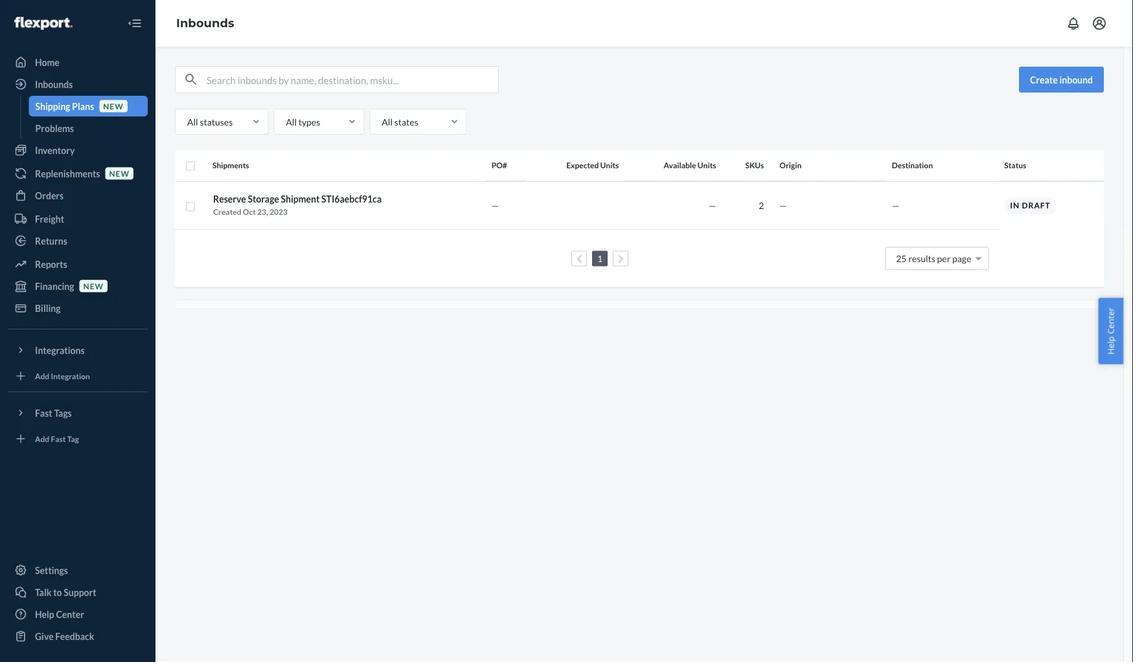 Task type: describe. For each thing, give the bounding box(es) containing it.
25 results per page option
[[896, 253, 971, 264]]

3 — from the left
[[780, 200, 787, 211]]

in
[[1010, 201, 1020, 210]]

new for financing
[[83, 281, 104, 291]]

orders link
[[8, 185, 148, 206]]

expected
[[566, 161, 599, 170]]

square image for po#
[[185, 161, 196, 172]]

23,
[[257, 207, 268, 217]]

support
[[64, 587, 96, 598]]

create
[[1030, 74, 1058, 85]]

talk to support
[[35, 587, 96, 598]]

add integration link
[[8, 366, 148, 387]]

status
[[1004, 161, 1027, 170]]

center inside button
[[1105, 308, 1117, 334]]

2023
[[270, 207, 288, 217]]

4 — from the left
[[892, 200, 900, 211]]

billing link
[[8, 298, 148, 319]]

problems
[[35, 123, 74, 134]]

talk to support button
[[8, 582, 148, 603]]

add fast tag
[[35, 434, 79, 444]]

new for shipping plans
[[103, 101, 124, 111]]

1 link
[[595, 253, 605, 264]]

new for replenishments
[[109, 169, 130, 178]]

returns
[[35, 236, 67, 247]]

reports link
[[8, 254, 148, 275]]

results
[[909, 253, 936, 264]]

Search inbounds by name, destination, msku... text field
[[207, 67, 498, 93]]

25 results per page
[[896, 253, 971, 264]]

integrations
[[35, 345, 85, 356]]

plans
[[72, 101, 94, 112]]

reports
[[35, 259, 67, 270]]

replenishments
[[35, 168, 100, 179]]

all states
[[382, 116, 418, 127]]

help inside button
[[1105, 337, 1117, 355]]

oct
[[243, 207, 256, 217]]

all types
[[286, 116, 320, 127]]

chevron right image
[[618, 254, 624, 264]]

shipping
[[35, 101, 70, 112]]

1
[[597, 253, 603, 264]]

financing
[[35, 281, 74, 292]]

fast inside add fast tag link
[[51, 434, 66, 444]]

inventory
[[35, 145, 75, 156]]

statuses
[[200, 116, 233, 127]]

skus
[[745, 161, 764, 170]]

storage
[[248, 194, 279, 205]]

create inbound button
[[1019, 67, 1104, 93]]

all for all types
[[286, 116, 297, 127]]

25
[[896, 253, 907, 264]]

available
[[664, 161, 696, 170]]

po#
[[492, 161, 507, 170]]

flexport logo image
[[14, 17, 72, 30]]

talk
[[35, 587, 51, 598]]

0 horizontal spatial inbounds link
[[8, 74, 148, 95]]

help center inside button
[[1105, 308, 1117, 355]]

fast tags
[[35, 408, 72, 419]]

freight
[[35, 213, 64, 225]]

units for expected units
[[600, 161, 619, 170]]



Task type: vqa. For each thing, say whether or not it's contained in the screenshot.
page
yes



Task type: locate. For each thing, give the bounding box(es) containing it.
1 vertical spatial inbounds link
[[8, 74, 148, 95]]

new right plans
[[103, 101, 124, 111]]

create inbound
[[1030, 74, 1093, 85]]

add fast tag link
[[8, 429, 148, 450]]

destination
[[892, 161, 933, 170]]

add down "fast tags"
[[35, 434, 49, 444]]

square image left the shipments on the left
[[185, 161, 196, 172]]

1 vertical spatial help center
[[35, 609, 84, 620]]

all left statuses
[[187, 116, 198, 127]]

chevron left image
[[577, 254, 582, 264]]

2 horizontal spatial all
[[382, 116, 393, 127]]

— down the po#
[[492, 200, 499, 211]]

0 horizontal spatial all
[[187, 116, 198, 127]]

1 all from the left
[[187, 116, 198, 127]]

— down destination
[[892, 200, 900, 211]]

add
[[35, 372, 49, 381], [35, 434, 49, 444]]

1 horizontal spatial inbounds
[[176, 16, 234, 30]]

open account menu image
[[1092, 16, 1107, 31]]

shipment
[[281, 194, 320, 205]]

page
[[952, 253, 971, 264]]

square image left created
[[185, 202, 196, 212]]

freight link
[[8, 209, 148, 229]]

reserve
[[213, 194, 246, 205]]

tags
[[54, 408, 72, 419]]

— right '2'
[[780, 200, 787, 211]]

fast inside fast tags dropdown button
[[35, 408, 52, 419]]

add inside add integration link
[[35, 372, 49, 381]]

0 vertical spatial center
[[1105, 308, 1117, 334]]

add inside add fast tag link
[[35, 434, 49, 444]]

0 horizontal spatial help center
[[35, 609, 84, 620]]

1 vertical spatial center
[[56, 609, 84, 620]]

1 horizontal spatial help
[[1105, 337, 1117, 355]]

2 units from the left
[[698, 161, 716, 170]]

2
[[759, 200, 764, 211]]

new up orders link
[[109, 169, 130, 178]]

1 units from the left
[[600, 161, 619, 170]]

reserve storage shipment sti6aebcf91ca created oct 23, 2023
[[213, 194, 382, 217]]

3 all from the left
[[382, 116, 393, 127]]

1 horizontal spatial units
[[698, 161, 716, 170]]

0 vertical spatial new
[[103, 101, 124, 111]]

problems link
[[29, 118, 148, 139]]

units right expected
[[600, 161, 619, 170]]

1 horizontal spatial center
[[1105, 308, 1117, 334]]

units
[[600, 161, 619, 170], [698, 161, 716, 170]]

fast tags button
[[8, 403, 148, 424]]

help
[[1105, 337, 1117, 355], [35, 609, 54, 620]]

0 horizontal spatial center
[[56, 609, 84, 620]]

0 vertical spatial fast
[[35, 408, 52, 419]]

1 — from the left
[[492, 200, 499, 211]]

draft
[[1022, 201, 1051, 210]]

settings link
[[8, 560, 148, 581]]

0 vertical spatial help center
[[1105, 308, 1117, 355]]

1 vertical spatial add
[[35, 434, 49, 444]]

feedback
[[55, 631, 94, 642]]

2 — from the left
[[709, 200, 716, 211]]

—
[[492, 200, 499, 211], [709, 200, 716, 211], [780, 200, 787, 211], [892, 200, 900, 211]]

open notifications image
[[1066, 16, 1081, 31]]

add for add integration
[[35, 372, 49, 381]]

help center
[[1105, 308, 1117, 355], [35, 609, 84, 620]]

add integration
[[35, 372, 90, 381]]

available units
[[664, 161, 716, 170]]

integration
[[51, 372, 90, 381]]

units right "available"
[[698, 161, 716, 170]]

add left integration
[[35, 372, 49, 381]]

give feedback button
[[8, 627, 148, 647]]

inbounds
[[176, 16, 234, 30], [35, 79, 73, 90]]

0 vertical spatial help
[[1105, 337, 1117, 355]]

square image
[[185, 161, 196, 172], [185, 202, 196, 212]]

expected units
[[566, 161, 619, 170]]

add for add fast tag
[[35, 434, 49, 444]]

2 all from the left
[[286, 116, 297, 127]]

shipments
[[213, 161, 249, 170]]

new
[[103, 101, 124, 111], [109, 169, 130, 178], [83, 281, 104, 291]]

created
[[213, 207, 241, 217]]

0 horizontal spatial help
[[35, 609, 54, 620]]

in draft
[[1010, 201, 1051, 210]]

0 vertical spatial inbounds
[[176, 16, 234, 30]]

help center link
[[8, 605, 148, 625]]

0 vertical spatial square image
[[185, 161, 196, 172]]

square image for —
[[185, 202, 196, 212]]

center
[[1105, 308, 1117, 334], [56, 609, 84, 620]]

2 vertical spatial new
[[83, 281, 104, 291]]

fast left tag
[[51, 434, 66, 444]]

settings
[[35, 565, 68, 576]]

fast
[[35, 408, 52, 419], [51, 434, 66, 444]]

per
[[937, 253, 951, 264]]

all for all states
[[382, 116, 393, 127]]

billing
[[35, 303, 61, 314]]

fast left tags
[[35, 408, 52, 419]]

types
[[298, 116, 320, 127]]

1 add from the top
[[35, 372, 49, 381]]

inventory link
[[8, 140, 148, 161]]

1 vertical spatial square image
[[185, 202, 196, 212]]

all statuses
[[187, 116, 233, 127]]

1 vertical spatial help
[[35, 609, 54, 620]]

units for available units
[[698, 161, 716, 170]]

integrations button
[[8, 340, 148, 361]]

1 horizontal spatial all
[[286, 116, 297, 127]]

home link
[[8, 52, 148, 73]]

close navigation image
[[127, 16, 143, 31]]

help center button
[[1099, 298, 1124, 365]]

shipping plans
[[35, 101, 94, 112]]

all
[[187, 116, 198, 127], [286, 116, 297, 127], [382, 116, 393, 127]]

1 vertical spatial fast
[[51, 434, 66, 444]]

all left types
[[286, 116, 297, 127]]

home
[[35, 57, 59, 68]]

all for all statuses
[[187, 116, 198, 127]]

0 vertical spatial inbounds link
[[176, 16, 234, 30]]

0 horizontal spatial inbounds
[[35, 79, 73, 90]]

inbound
[[1060, 74, 1093, 85]]

0 vertical spatial add
[[35, 372, 49, 381]]

inbounds link
[[176, 16, 234, 30], [8, 74, 148, 95]]

tag
[[67, 434, 79, 444]]

give feedback
[[35, 631, 94, 642]]

sti6aebcf91ca
[[321, 194, 382, 205]]

all left states
[[382, 116, 393, 127]]

1 square image from the top
[[185, 161, 196, 172]]

1 horizontal spatial help center
[[1105, 308, 1117, 355]]

— down available units
[[709, 200, 716, 211]]

new down reports link
[[83, 281, 104, 291]]

orders
[[35, 190, 64, 201]]

2 square image from the top
[[185, 202, 196, 212]]

states
[[394, 116, 418, 127]]

2 add from the top
[[35, 434, 49, 444]]

1 vertical spatial new
[[109, 169, 130, 178]]

1 horizontal spatial inbounds link
[[176, 16, 234, 30]]

give
[[35, 631, 54, 642]]

returns link
[[8, 231, 148, 251]]

0 horizontal spatial units
[[600, 161, 619, 170]]

1 vertical spatial inbounds
[[35, 79, 73, 90]]

origin
[[780, 161, 802, 170]]

to
[[53, 587, 62, 598]]



